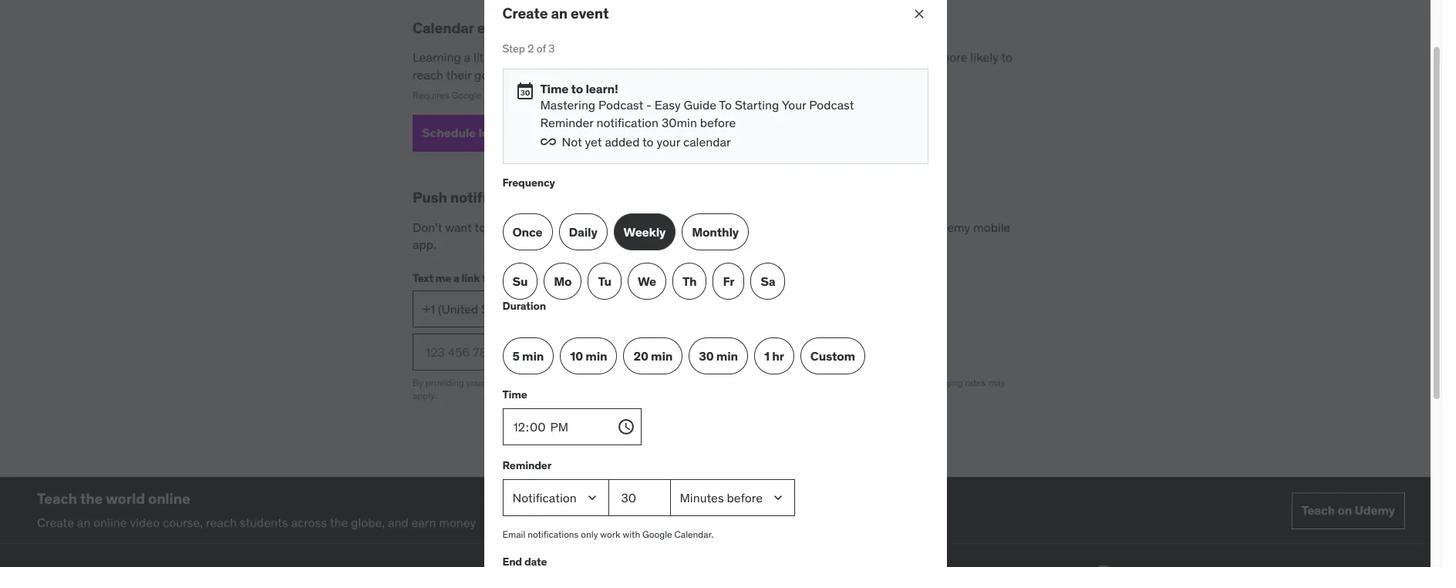 Task type: locate. For each thing, give the bounding box(es) containing it.
0 horizontal spatial create
[[37, 515, 74, 531]]

online
[[148, 490, 190, 508], [93, 515, 127, 531]]

requires
[[413, 90, 449, 101]]

time down 20 min
[[662, 378, 681, 389]]

link right me
[[462, 271, 480, 285]]

udemy inside don't want to schedule time blocks? set a learning reminder to get push notifications from the udemy mobile app.
[[932, 220, 971, 235]]

min right 10
[[586, 348, 608, 364]]

min right 20
[[651, 348, 673, 364]]

once
[[513, 224, 543, 240]]

1 vertical spatial set
[[614, 220, 633, 235]]

0 vertical spatial google
[[452, 90, 482, 101]]

a inside don't want to schedule time blocks? set a learning reminder to get push notifications from the udemy mobile app.
[[636, 220, 643, 235]]

0 vertical spatial reach
[[413, 67, 444, 82]]

2 vertical spatial notifications
[[528, 529, 579, 541]]

set inside don't want to schedule time blocks? set a learning reminder to get push notifications from the udemy mobile app.
[[614, 220, 633, 235]]

udemy
[[932, 220, 971, 235], [1355, 503, 1396, 518]]

reach down the learning
[[413, 67, 444, 82]]

send button
[[568, 334, 630, 371]]

time down day
[[532, 67, 556, 82]]

by
[[413, 378, 424, 389]]

notification
[[597, 115, 659, 130]]

2 min from the left
[[586, 348, 608, 364]]

calendar, down goals.
[[484, 90, 523, 101]]

text
[[413, 271, 433, 285]]

0 horizontal spatial and
[[388, 515, 409, 531]]

students left across
[[240, 515, 288, 531]]

students inside the 'learning a little each day adds up. research shows that students who make learning a habit are more likely to reach their goals. set time aside to learn and get reminders using your learning scheduler. requires google calendar, apple calendar, or outlook'
[[720, 50, 769, 65]]

set inside the 'learning a little each day adds up. research shows that students who make learning a habit are more likely to reach their goals. set time aside to learn and get reminders using your learning scheduler. requires google calendar, apple calendar, or outlook'
[[510, 67, 529, 82]]

podcast
[[599, 98, 644, 113], [810, 98, 855, 113]]

learning left monthly
[[646, 220, 690, 235]]

to
[[719, 98, 732, 113]]

0 horizontal spatial link
[[462, 271, 480, 285]]

the
[[911, 220, 929, 235], [547, 271, 564, 285], [80, 490, 103, 508], [330, 515, 348, 531]]

time inside "by providing your phone number, you agree to receive a one-time automated text message with a link to get app. standard messaging rates may apply."
[[662, 378, 681, 389]]

calendar
[[413, 18, 474, 37]]

learning down make
[[800, 67, 844, 82]]

create an event
[[503, 4, 609, 22]]

udemy left mobile on the right of page
[[932, 220, 971, 235]]

to right want
[[475, 220, 486, 235]]

su
[[513, 274, 528, 289]]

0 vertical spatial udemy
[[932, 220, 971, 235]]

to right agree
[[593, 378, 602, 389]]

1 vertical spatial link
[[815, 378, 829, 389]]

podcast up notification in the top left of the page
[[599, 98, 644, 113]]

want
[[445, 220, 472, 235]]

google left calendar.
[[643, 529, 673, 541]]

reach right course,
[[206, 515, 237, 531]]

money
[[439, 515, 476, 531]]

1 horizontal spatial teach
[[1302, 503, 1336, 518]]

0 vertical spatial time
[[540, 81, 569, 97]]

create inside teach the world online create an online video course, reach students across the globe, and earn money
[[37, 515, 74, 531]]

1 vertical spatial your
[[657, 134, 681, 150]]

0 horizontal spatial google
[[452, 90, 482, 101]]

0 vertical spatial app.
[[413, 237, 437, 252]]

with inside "by providing your phone number, you agree to receive a one-time automated text message with a link to get app. standard messaging rates may apply."
[[788, 378, 805, 389]]

don't want to schedule time blocks? set a learning reminder to get push notifications from the udemy mobile app.
[[413, 220, 1011, 252]]

a left one-
[[636, 378, 641, 389]]

1 horizontal spatial your
[[657, 134, 681, 150]]

learn!
[[586, 81, 619, 97]]

Time time field
[[503, 409, 635, 446]]

each
[[501, 50, 528, 65]]

0 horizontal spatial your
[[467, 378, 484, 389]]

teach left world
[[37, 490, 77, 508]]

calendar events
[[413, 18, 523, 37]]

30min
[[662, 115, 697, 130]]

make
[[798, 50, 828, 65]]

to inside the time to learn! mastering podcast -  easy guide to starting your podcast reminder notification 30min before
[[571, 81, 583, 97]]

calendar
[[684, 134, 731, 150]]

your left 'phone'
[[467, 378, 484, 389]]

0 horizontal spatial reach
[[206, 515, 237, 531]]

udemy right on
[[1355, 503, 1396, 518]]

hr
[[773, 348, 785, 364]]

time inside the time to learn! mastering podcast -  easy guide to starting your podcast reminder notification 30min before
[[540, 81, 569, 97]]

time up mastering
[[540, 81, 569, 97]]

mastering
[[540, 98, 596, 113]]

message
[[748, 378, 786, 389]]

min for 20 min
[[651, 348, 673, 364]]

0 horizontal spatial podcast
[[599, 98, 644, 113]]

0 horizontal spatial calendar,
[[484, 90, 523, 101]]

0 horizontal spatial time
[[503, 388, 527, 402]]

reminder down mastering
[[540, 115, 594, 130]]

the left globe, at the left bottom of page
[[330, 515, 348, 531]]

an inside teach the world online create an online video course, reach students across the globe, and earn money
[[77, 515, 91, 531]]

medium image
[[516, 82, 534, 100]]

learning
[[413, 50, 461, 65]]

google
[[452, 90, 482, 101], [643, 529, 673, 541]]

time down "5"
[[503, 388, 527, 402]]

and inside the 'learning a little each day adds up. research shows that students who make learning a habit are more likely to reach their goals. set time aside to learn and get reminders using your learning scheduler. requires google calendar, apple calendar, or outlook'
[[636, 67, 657, 82]]

1 vertical spatial an
[[77, 515, 91, 531]]

min for 10 min
[[586, 348, 608, 364]]

-
[[647, 98, 652, 113]]

little
[[474, 50, 498, 65]]

time
[[532, 67, 556, 82], [528, 125, 555, 141], [542, 220, 566, 235], [662, 378, 681, 389]]

set down each
[[510, 67, 529, 82]]

0 horizontal spatial with
[[623, 529, 641, 541]]

your down 30min on the left
[[657, 134, 681, 150]]

1 vertical spatial time
[[503, 388, 527, 402]]

link down custom
[[815, 378, 829, 389]]

2 vertical spatial get
[[842, 378, 856, 389]]

0 horizontal spatial app.
[[413, 237, 437, 252]]

1 horizontal spatial google
[[643, 529, 673, 541]]

app. inside "by providing your phone number, you agree to receive a one-time automated text message with a link to get app. standard messaging rates may apply."
[[858, 378, 876, 389]]

time to learn! mastering podcast -  easy guide to starting your podcast reminder notification 30min before
[[540, 81, 855, 130]]

0 vertical spatial your
[[773, 67, 797, 82]]

teach for the
[[37, 490, 77, 508]]

1 horizontal spatial calendar,
[[551, 90, 590, 101]]

1 vertical spatial online
[[93, 515, 127, 531]]

None number field
[[609, 480, 671, 517]]

0 horizontal spatial udemy
[[932, 220, 971, 235]]

get down shows
[[660, 67, 678, 82]]

1 horizontal spatial and
[[636, 67, 657, 82]]

0 horizontal spatial set
[[510, 67, 529, 82]]

0 vertical spatial set
[[510, 67, 529, 82]]

podcast right the 'your'
[[810, 98, 855, 113]]

1 calendar, from the left
[[484, 90, 523, 101]]

4 min from the left
[[717, 348, 738, 364]]

1 vertical spatial google
[[643, 529, 673, 541]]

min right "5"
[[522, 348, 544, 364]]

time inside the 'learning a little each day adds up. research shows that students who make learning a habit are more likely to reach their goals. set time aside to learn and get reminders using your learning scheduler. requires google calendar, apple calendar, or outlook'
[[532, 67, 556, 82]]

reach
[[413, 67, 444, 82], [206, 515, 237, 531]]

reminder down time time field
[[503, 459, 552, 473]]

set right 'blocks?'
[[614, 220, 633, 235]]

mo
[[554, 274, 572, 289]]

link inside "by providing your phone number, you agree to receive a one-time automated text message with a link to get app. standard messaging rates may apply."
[[815, 378, 829, 389]]

teach inside teach the world online create an online video course, reach students across the globe, and earn money
[[37, 490, 77, 508]]

1
[[765, 348, 770, 364]]

1 horizontal spatial get
[[760, 220, 778, 235]]

app. down don't
[[413, 237, 437, 252]]

to down custom
[[831, 378, 840, 389]]

20
[[634, 348, 649, 364]]

reminder
[[540, 115, 594, 130], [503, 459, 552, 473]]

1 vertical spatial app.
[[858, 378, 876, 389]]

and left earn
[[388, 515, 409, 531]]

your
[[782, 98, 807, 113]]

the right 'from'
[[911, 220, 929, 235]]

push notifications
[[413, 188, 537, 207]]

1 horizontal spatial with
[[788, 378, 805, 389]]

0 vertical spatial students
[[720, 50, 769, 65]]

with right work
[[623, 529, 641, 541]]

messaging
[[918, 378, 963, 389]]

get left push
[[760, 220, 778, 235]]

1 vertical spatial udemy
[[1355, 503, 1396, 518]]

earn
[[412, 515, 436, 531]]

1 vertical spatial notifications
[[811, 220, 879, 235]]

an left the video
[[77, 515, 91, 531]]

the left app
[[547, 271, 564, 285]]

1 horizontal spatial podcast
[[810, 98, 855, 113]]

starting
[[735, 98, 780, 113]]

1 vertical spatial and
[[388, 515, 409, 531]]

1 horizontal spatial an
[[551, 4, 568, 22]]

app. left "standard"
[[858, 378, 876, 389]]

1 horizontal spatial online
[[148, 490, 190, 508]]

1 horizontal spatial reach
[[413, 67, 444, 82]]

of
[[537, 41, 546, 55]]

get
[[660, 67, 678, 82], [760, 220, 778, 235], [842, 378, 856, 389]]

0 horizontal spatial students
[[240, 515, 288, 531]]

to right the added
[[643, 134, 654, 150]]

before
[[700, 115, 736, 130]]

online down world
[[93, 515, 127, 531]]

students up using
[[720, 50, 769, 65]]

3 min from the left
[[651, 348, 673, 364]]

1 horizontal spatial students
[[720, 50, 769, 65]]

0 horizontal spatial online
[[93, 515, 127, 531]]

standard
[[878, 378, 916, 389]]

create
[[503, 4, 548, 22], [37, 515, 74, 531]]

don't
[[413, 220, 442, 235]]

min for 30 min
[[717, 348, 738, 364]]

scheduler.
[[847, 67, 904, 82]]

get down custom
[[842, 378, 856, 389]]

2 horizontal spatial your
[[773, 67, 797, 82]]

day
[[531, 50, 550, 65]]

reminder
[[693, 220, 743, 235]]

an left event
[[551, 4, 568, 22]]

1 vertical spatial students
[[240, 515, 288, 531]]

0 vertical spatial and
[[636, 67, 657, 82]]

sa
[[761, 274, 776, 289]]

push
[[781, 220, 808, 235]]

learning inside schedule learning time button
[[479, 125, 526, 141]]

notifications left only
[[528, 529, 579, 541]]

a down custom
[[808, 378, 813, 389]]

2 vertical spatial your
[[467, 378, 484, 389]]

to
[[1002, 50, 1013, 65], [592, 67, 603, 82], [571, 81, 583, 97], [643, 134, 654, 150], [475, 220, 486, 235], [746, 220, 757, 235], [482, 271, 493, 285], [593, 378, 602, 389], [831, 378, 840, 389]]

min right 30
[[717, 348, 738, 364]]

the inside don't want to schedule time blocks? set a learning reminder to get push notifications from the udemy mobile app.
[[911, 220, 929, 235]]

1 horizontal spatial link
[[815, 378, 829, 389]]

1 horizontal spatial set
[[614, 220, 633, 235]]

teach left on
[[1302, 503, 1336, 518]]

google down "their"
[[452, 90, 482, 101]]

0 vertical spatial notifications
[[450, 188, 537, 207]]

0 horizontal spatial get
[[660, 67, 678, 82]]

time for time
[[503, 388, 527, 402]]

1 horizontal spatial app.
[[858, 378, 876, 389]]

123 456 7890 text field
[[413, 334, 568, 371]]

and down research
[[636, 67, 657, 82]]

time inside button
[[528, 125, 555, 141]]

time
[[540, 81, 569, 97], [503, 388, 527, 402]]

teach inside "link"
[[1302, 503, 1336, 518]]

calendar,
[[484, 90, 523, 101], [551, 90, 590, 101]]

1 vertical spatial get
[[760, 220, 778, 235]]

online up course,
[[148, 490, 190, 508]]

across
[[291, 515, 327, 531]]

2 horizontal spatial get
[[842, 378, 856, 389]]

calendar, down aside at the top of page
[[551, 90, 590, 101]]

notifications left 'from'
[[811, 220, 879, 235]]

a
[[464, 50, 471, 65], [879, 50, 885, 65], [636, 220, 643, 235], [454, 271, 460, 285], [636, 378, 641, 389], [808, 378, 813, 389]]

using
[[740, 67, 770, 82]]

your down who
[[773, 67, 797, 82]]

schedule
[[489, 220, 539, 235]]

5 min
[[513, 348, 544, 364]]

time left daily
[[542, 220, 566, 235]]

0 vertical spatial with
[[788, 378, 805, 389]]

rates
[[966, 378, 986, 389]]

duration
[[503, 300, 546, 314]]

and
[[636, 67, 657, 82], [388, 515, 409, 531]]

0 horizontal spatial an
[[77, 515, 91, 531]]

time left small image
[[528, 125, 555, 141]]

automated
[[683, 378, 728, 389]]

30 min
[[699, 348, 738, 364]]

step
[[503, 41, 525, 55]]

0 vertical spatial create
[[503, 4, 548, 22]]

1 min from the left
[[522, 348, 544, 364]]

learning inside don't want to schedule time blocks? set a learning reminder to get push notifications from the udemy mobile app.
[[646, 220, 690, 235]]

learning left small icon on the left top of page
[[479, 125, 526, 141]]

with right message
[[788, 378, 805, 389]]

may
[[989, 378, 1006, 389]]

1 horizontal spatial time
[[540, 81, 569, 97]]

blocks?
[[569, 220, 611, 235]]

reach inside teach the world online create an online video course, reach students across the globe, and earn money
[[206, 515, 237, 531]]

1 horizontal spatial udemy
[[1355, 503, 1396, 518]]

notifications up schedule
[[450, 188, 537, 207]]

number,
[[515, 378, 549, 389]]

your inside the 'learning a little each day adds up. research shows that students who make learning a habit are more likely to reach their goals. set time aside to learn and get reminders using your learning scheduler. requires google calendar, apple calendar, or outlook'
[[773, 67, 797, 82]]

push
[[413, 188, 447, 207]]

a right 'blocks?'
[[636, 220, 643, 235]]

0 vertical spatial reminder
[[540, 115, 594, 130]]

0 vertical spatial link
[[462, 271, 480, 285]]

0 vertical spatial get
[[660, 67, 678, 82]]

1 vertical spatial create
[[37, 515, 74, 531]]

0 horizontal spatial teach
[[37, 490, 77, 508]]

1 vertical spatial reach
[[206, 515, 237, 531]]

an
[[551, 4, 568, 22], [77, 515, 91, 531]]

on
[[1338, 503, 1353, 518]]

students inside teach the world online create an online video course, reach students across the globe, and earn money
[[240, 515, 288, 531]]

to up mastering
[[571, 81, 583, 97]]



Task type: vqa. For each thing, say whether or not it's contained in the screenshot.
learning in 'DON'T WANT TO SCHEDULE TIME BLOCKS? SET A LEARNING REMINDER TO GET PUSH NOTIFICATIONS FROM THE UDEMY MOBILE APP.'
yes



Task type: describe. For each thing, give the bounding box(es) containing it.
research
[[603, 50, 655, 65]]

min for 5 min
[[522, 348, 544, 364]]

small image
[[558, 126, 573, 141]]

1 horizontal spatial create
[[503, 4, 548, 22]]

0 vertical spatial online
[[148, 490, 190, 508]]

learning up 'scheduler.'
[[831, 50, 876, 65]]

events
[[477, 18, 523, 37]]

easy
[[655, 98, 681, 113]]

step 2 of 3
[[503, 41, 555, 55]]

phone
[[487, 378, 513, 389]]

the left world
[[80, 490, 103, 508]]

me
[[436, 271, 451, 285]]

google inside the 'learning a little each day adds up. research shows that students who make learning a habit are more likely to reach their goals. set time aside to learn and get reminders using your learning scheduler. requires google calendar, apple calendar, or outlook'
[[452, 90, 482, 101]]

a left little
[[464, 50, 471, 65]]

who
[[772, 50, 795, 65]]

5
[[513, 348, 520, 364]]

text
[[730, 378, 746, 389]]

by providing your phone number, you agree to receive a one-time automated text message with a link to get app. standard messaging rates may apply.
[[413, 378, 1006, 402]]

download
[[495, 271, 545, 285]]

weekly
[[624, 224, 666, 240]]

1 podcast from the left
[[599, 98, 644, 113]]

2 calendar, from the left
[[551, 90, 590, 101]]

mobile
[[974, 220, 1011, 235]]

app. inside don't want to schedule time blocks? set a learning reminder to get push notifications from the udemy mobile app.
[[413, 237, 437, 252]]

notifications for email notifications only work with google calendar.
[[528, 529, 579, 541]]

receive
[[604, 378, 634, 389]]

text me a link to download the app
[[413, 271, 585, 285]]

teach the world online create an online video course, reach students across the globe, and earn money
[[37, 490, 476, 531]]

time inside don't want to schedule time blocks? set a learning reminder to get push notifications from the udemy mobile app.
[[542, 220, 566, 235]]

frequency
[[503, 176, 555, 189]]

we
[[638, 274, 657, 289]]

email notifications only work with google calendar.
[[503, 529, 714, 541]]

teach for on
[[1302, 503, 1336, 518]]

3
[[549, 41, 555, 55]]

learn
[[606, 67, 633, 82]]

notifications for push notifications
[[450, 188, 537, 207]]

your inside "by providing your phone number, you agree to receive a one-time automated text message with a link to get app. standard messaging rates may apply."
[[467, 378, 484, 389]]

custom
[[811, 348, 856, 364]]

10 min
[[570, 348, 608, 364]]

30
[[699, 348, 714, 364]]

course,
[[163, 515, 203, 531]]

likely
[[971, 50, 999, 65]]

from
[[882, 220, 908, 235]]

app
[[566, 271, 585, 285]]

to right likely
[[1002, 50, 1013, 65]]

apply.
[[413, 391, 437, 402]]

students for each
[[720, 50, 769, 65]]

th
[[683, 274, 697, 289]]

are
[[919, 50, 937, 65]]

schedule
[[422, 125, 476, 141]]

get inside don't want to schedule time blocks? set a learning reminder to get push notifications from the udemy mobile app.
[[760, 220, 778, 235]]

a right me
[[454, 271, 460, 285]]

and inside teach the world online create an online video course, reach students across the globe, and earn money
[[388, 515, 409, 531]]

not
[[562, 134, 582, 150]]

one-
[[643, 378, 662, 389]]

event
[[571, 4, 609, 22]]

work
[[601, 529, 621, 541]]

schedule learning time
[[422, 125, 555, 141]]

reach inside the 'learning a little each day adds up. research shows that students who make learning a habit are more likely to reach their goals. set time aside to learn and get reminders using your learning scheduler. requires google calendar, apple calendar, or outlook'
[[413, 67, 444, 82]]

0 vertical spatial an
[[551, 4, 568, 22]]

daily
[[569, 224, 598, 240]]

their
[[446, 67, 472, 82]]

small image
[[540, 134, 556, 150]]

apple
[[525, 90, 549, 101]]

reminder inside the time to learn! mastering podcast -  easy guide to starting your podcast reminder notification 30min before
[[540, 115, 594, 130]]

time for time to learn! mastering podcast -  easy guide to starting your podcast reminder notification 30min before
[[540, 81, 569, 97]]

to right reminder
[[746, 220, 757, 235]]

goals.
[[475, 67, 507, 82]]

1 vertical spatial reminder
[[503, 459, 552, 473]]

2 podcast from the left
[[810, 98, 855, 113]]

1 vertical spatial with
[[623, 529, 641, 541]]

shows
[[658, 50, 692, 65]]

20 min
[[634, 348, 673, 364]]

fr
[[723, 274, 735, 289]]

students for online
[[240, 515, 288, 531]]

not yet added to your calendar
[[562, 134, 731, 150]]

world
[[106, 490, 145, 508]]

outlook
[[603, 90, 636, 101]]

adds
[[553, 50, 580, 65]]

schedule learning time button
[[413, 115, 582, 152]]

globe,
[[351, 515, 385, 531]]

learning a little each day adds up. research shows that students who make learning a habit are more likely to reach their goals. set time aside to learn and get reminders using your learning scheduler. requires google calendar, apple calendar, or outlook
[[413, 50, 1013, 101]]

only
[[581, 529, 598, 541]]

notifications inside don't want to schedule time blocks? set a learning reminder to get push notifications from the udemy mobile app.
[[811, 220, 879, 235]]

aside
[[559, 67, 589, 82]]

agree
[[568, 378, 591, 389]]

udemy inside "link"
[[1355, 503, 1396, 518]]

or
[[592, 90, 600, 101]]

get inside the 'learning a little each day adds up. research shows that students who make learning a habit are more likely to reach their goals. set time aside to learn and get reminders using your learning scheduler. requires google calendar, apple calendar, or outlook'
[[660, 67, 678, 82]]

get inside "by providing your phone number, you agree to receive a one-time automated text message with a link to get app. standard messaging rates may apply."
[[842, 378, 856, 389]]

up.
[[583, 50, 600, 65]]

teach on udemy
[[1302, 503, 1396, 518]]

2
[[528, 41, 534, 55]]

video
[[130, 515, 160, 531]]

providing
[[426, 378, 464, 389]]

send
[[584, 345, 614, 360]]

you
[[551, 378, 565, 389]]

close modal image
[[912, 6, 927, 21]]

a up 'scheduler.'
[[879, 50, 885, 65]]

reminders
[[681, 67, 737, 82]]

volkswagen image
[[1087, 563, 1121, 568]]

to down up.
[[592, 67, 603, 82]]

guide
[[684, 98, 717, 113]]

to left download
[[482, 271, 493, 285]]



